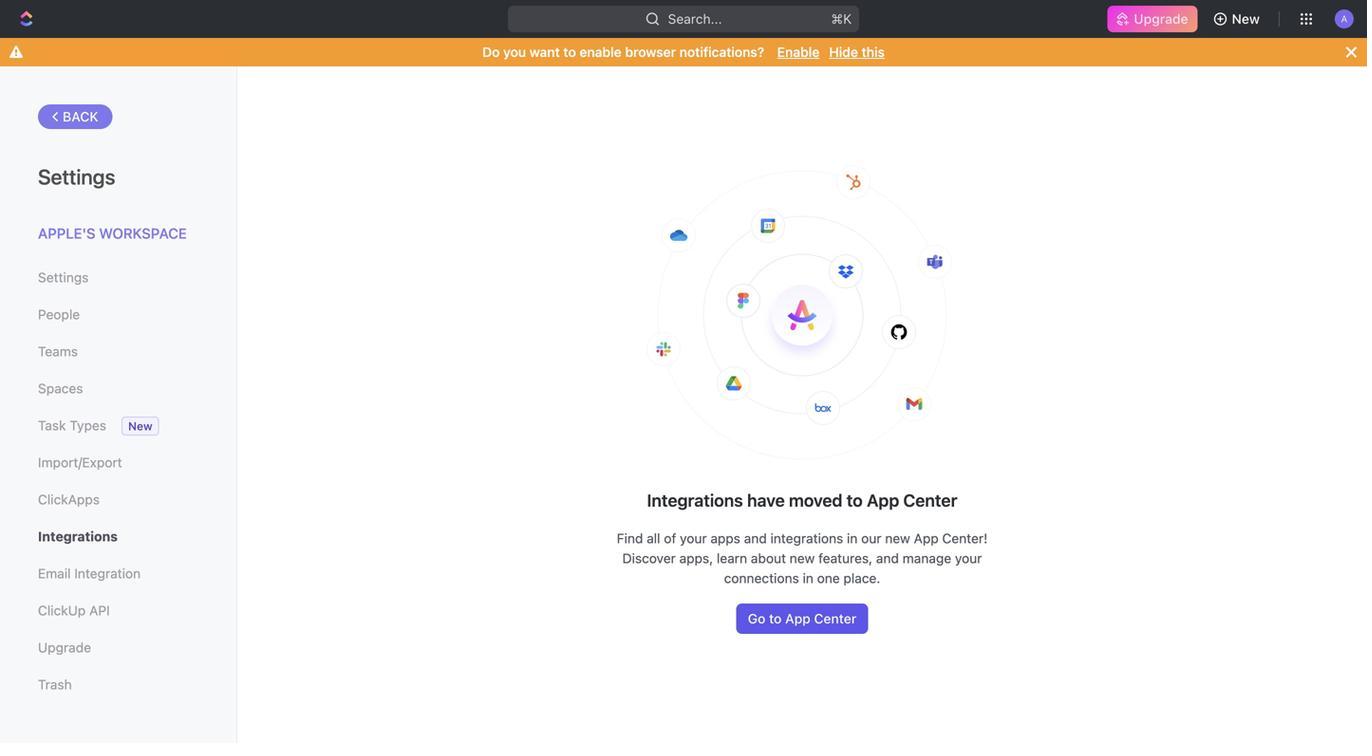 Task type: vqa. For each thing, say whether or not it's contained in the screenshot.
'apps,'
yes



Task type: locate. For each thing, give the bounding box(es) containing it.
upgrade link left new button
[[1107, 6, 1198, 32]]

enable
[[580, 44, 622, 60]]

0 vertical spatial new
[[885, 531, 910, 546]]

0 horizontal spatial app
[[785, 611, 811, 627]]

do
[[482, 44, 500, 60]]

1 vertical spatial new
[[128, 420, 152, 433]]

0 vertical spatial upgrade
[[1134, 11, 1188, 27]]

1 vertical spatial settings
[[38, 270, 89, 285]]

2 horizontal spatial app
[[914, 531, 939, 546]]

integrations down "clickapps"
[[38, 529, 118, 545]]

1 vertical spatial to
[[847, 490, 863, 511]]

trash link
[[38, 669, 198, 701]]

do you want to enable browser notifications? enable hide this
[[482, 44, 885, 60]]

settings
[[38, 164, 115, 189], [38, 270, 89, 285]]

to for want
[[563, 44, 576, 60]]

2 horizontal spatial to
[[847, 490, 863, 511]]

app up our
[[867, 490, 899, 511]]

app right go
[[785, 611, 811, 627]]

1 horizontal spatial upgrade link
[[1107, 6, 1198, 32]]

1 horizontal spatial and
[[876, 551, 899, 566]]

import/export link
[[38, 447, 198, 479]]

1 vertical spatial integrations
[[38, 529, 118, 545]]

discover
[[622, 551, 676, 566]]

0 vertical spatial settings
[[38, 164, 115, 189]]

1 horizontal spatial to
[[769, 611, 782, 627]]

new
[[1232, 11, 1260, 27], [128, 420, 152, 433]]

1 vertical spatial center
[[814, 611, 857, 627]]

app
[[867, 490, 899, 511], [914, 531, 939, 546], [785, 611, 811, 627]]

of
[[664, 531, 676, 546]]

in left the one
[[803, 571, 814, 586]]

clickup api
[[38, 603, 110, 619]]

1 horizontal spatial integrations
[[647, 490, 743, 511]]

to right go
[[769, 611, 782, 627]]

0 vertical spatial in
[[847, 531, 858, 546]]

upgrade link
[[1107, 6, 1198, 32], [38, 632, 198, 664]]

0 vertical spatial to
[[563, 44, 576, 60]]

1 horizontal spatial in
[[847, 531, 858, 546]]

integrations up of
[[647, 490, 743, 511]]

center up center!
[[903, 490, 958, 511]]

apple's workspace
[[38, 225, 187, 242]]

upgrade left new button
[[1134, 11, 1188, 27]]

to
[[563, 44, 576, 60], [847, 490, 863, 511], [769, 611, 782, 627]]

integrations link
[[38, 521, 198, 553]]

apps,
[[679, 551, 713, 566]]

apps
[[711, 531, 741, 546]]

hide
[[829, 44, 858, 60]]

manage
[[903, 551, 952, 566]]

new button
[[1205, 4, 1271, 34]]

0 horizontal spatial new
[[790, 551, 815, 566]]

apple's
[[38, 225, 95, 242]]

upgrade link up trash link
[[38, 632, 198, 664]]

center
[[903, 490, 958, 511], [814, 611, 857, 627]]

center down the one
[[814, 611, 857, 627]]

browser
[[625, 44, 676, 60]]

1 vertical spatial new
[[790, 551, 815, 566]]

settings up apple's
[[38, 164, 115, 189]]

1 vertical spatial upgrade
[[38, 640, 91, 656]]

integrations
[[771, 531, 843, 546]]

in
[[847, 531, 858, 546], [803, 571, 814, 586]]

1 horizontal spatial new
[[1232, 11, 1260, 27]]

1 horizontal spatial app
[[867, 490, 899, 511]]

connections
[[724, 571, 799, 586]]

0 vertical spatial center
[[903, 490, 958, 511]]

upgrade inside settings element
[[38, 640, 91, 656]]

0 horizontal spatial upgrade
[[38, 640, 91, 656]]

0 vertical spatial integrations
[[647, 490, 743, 511]]

1 vertical spatial app
[[914, 531, 939, 546]]

⌘k
[[831, 11, 852, 27]]

integration
[[74, 566, 141, 582]]

center inside button
[[814, 611, 857, 627]]

and up about
[[744, 531, 767, 546]]

app inside "find all of your apps and integrations in our new app center! discover apps, learn about new features, and manage your connections in one place."
[[914, 531, 939, 546]]

one
[[817, 571, 840, 586]]

app up the manage
[[914, 531, 939, 546]]

have
[[747, 490, 785, 511]]

1 horizontal spatial upgrade
[[1134, 11, 1188, 27]]

0 vertical spatial upgrade link
[[1107, 6, 1198, 32]]

0 horizontal spatial and
[[744, 531, 767, 546]]

integrations inside settings element
[[38, 529, 118, 545]]

0 horizontal spatial upgrade link
[[38, 632, 198, 664]]

app inside button
[[785, 611, 811, 627]]

2 vertical spatial to
[[769, 611, 782, 627]]

2 vertical spatial app
[[785, 611, 811, 627]]

in left our
[[847, 531, 858, 546]]

new right our
[[885, 531, 910, 546]]

0 horizontal spatial in
[[803, 571, 814, 586]]

new
[[885, 531, 910, 546], [790, 551, 815, 566]]

new down integrations
[[790, 551, 815, 566]]

settings link
[[38, 262, 198, 294]]

your
[[680, 531, 707, 546], [955, 551, 982, 566]]

2 settings from the top
[[38, 270, 89, 285]]

api
[[89, 603, 110, 619]]

people link
[[38, 299, 198, 331]]

0 horizontal spatial new
[[128, 420, 152, 433]]

0 vertical spatial new
[[1232, 11, 1260, 27]]

upgrade
[[1134, 11, 1188, 27], [38, 640, 91, 656]]

clickup api link
[[38, 595, 198, 627]]

your up apps,
[[680, 531, 707, 546]]

integrations
[[647, 490, 743, 511], [38, 529, 118, 545]]

clickapps link
[[38, 484, 198, 516]]

workspace
[[99, 225, 187, 242]]

0 vertical spatial and
[[744, 531, 767, 546]]

0 horizontal spatial your
[[680, 531, 707, 546]]

to right moved
[[847, 490, 863, 511]]

1 horizontal spatial your
[[955, 551, 982, 566]]

upgrade down the "clickup"
[[38, 640, 91, 656]]

your down center!
[[955, 551, 982, 566]]

1 vertical spatial upgrade link
[[38, 632, 198, 664]]

to right "want" on the left top of the page
[[563, 44, 576, 60]]

settings up people
[[38, 270, 89, 285]]

our
[[861, 531, 882, 546]]

and down our
[[876, 551, 899, 566]]

0 horizontal spatial center
[[814, 611, 857, 627]]

find
[[617, 531, 643, 546]]

1 horizontal spatial center
[[903, 490, 958, 511]]

0 horizontal spatial to
[[563, 44, 576, 60]]

integrations have moved to app center
[[647, 490, 958, 511]]

and
[[744, 531, 767, 546], [876, 551, 899, 566]]

0 horizontal spatial integrations
[[38, 529, 118, 545]]

learn
[[717, 551, 747, 566]]

go to app center button
[[737, 604, 868, 634]]

search...
[[668, 11, 722, 27]]



Task type: describe. For each thing, give the bounding box(es) containing it.
0 vertical spatial your
[[680, 531, 707, 546]]

moved
[[789, 490, 843, 511]]

features,
[[819, 551, 873, 566]]

import/export
[[38, 455, 122, 470]]

people
[[38, 307, 80, 322]]

find all of your apps and integrations in our new app center! discover apps, learn about new features, and manage your connections in one place.
[[617, 531, 988, 586]]

settings element
[[0, 66, 237, 743]]

to inside go to app center button
[[769, 611, 782, 627]]

trash
[[38, 677, 72, 693]]

types
[[70, 418, 106, 433]]

all
[[647, 531, 660, 546]]

a button
[[1329, 4, 1360, 34]]

new inside settings element
[[128, 420, 152, 433]]

1 settings from the top
[[38, 164, 115, 189]]

center!
[[942, 531, 988, 546]]

integrations for integrations have moved to app center
[[647, 490, 743, 511]]

you
[[503, 44, 526, 60]]

task types
[[38, 418, 106, 433]]

email integration link
[[38, 558, 198, 590]]

1 horizontal spatial new
[[885, 531, 910, 546]]

1 vertical spatial your
[[955, 551, 982, 566]]

about
[[751, 551, 786, 566]]

back link
[[38, 104, 113, 129]]

go to app center
[[748, 611, 857, 627]]

clickapps
[[38, 492, 100, 507]]

1 vertical spatial and
[[876, 551, 899, 566]]

email
[[38, 566, 71, 582]]

integrations for integrations
[[38, 529, 118, 545]]

email integration
[[38, 566, 141, 582]]

this
[[862, 44, 885, 60]]

1 vertical spatial in
[[803, 571, 814, 586]]

teams
[[38, 344, 78, 359]]

to for moved
[[847, 490, 863, 511]]

go
[[748, 611, 766, 627]]

teams link
[[38, 336, 198, 368]]

spaces link
[[38, 373, 198, 405]]

want
[[530, 44, 560, 60]]

clickup
[[38, 603, 86, 619]]

new inside new button
[[1232, 11, 1260, 27]]

settings inside "link"
[[38, 270, 89, 285]]

enable
[[777, 44, 820, 60]]

spaces
[[38, 381, 83, 396]]

notifications?
[[680, 44, 764, 60]]

place.
[[844, 571, 880, 586]]

a
[[1341, 13, 1348, 24]]

task
[[38, 418, 66, 433]]

0 vertical spatial app
[[867, 490, 899, 511]]

back
[[63, 109, 98, 124]]



